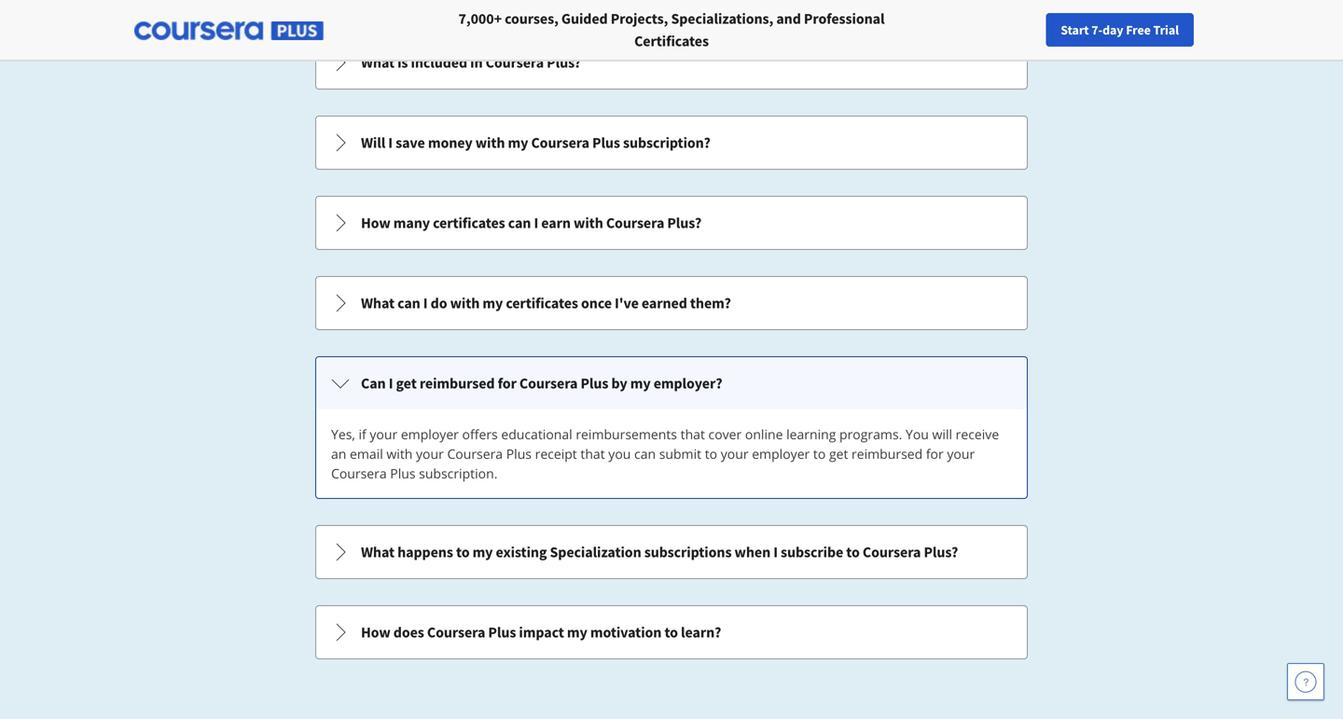 Task type: locate. For each thing, give the bounding box(es) containing it.
how many certificates can i earn with coursera plus?
[[361, 214, 702, 232]]

1 horizontal spatial employer
[[752, 445, 810, 463]]

coursera
[[486, 53, 544, 72], [531, 133, 589, 152], [606, 214, 664, 232], [520, 374, 578, 393], [447, 445, 503, 463], [331, 465, 387, 482], [863, 543, 921, 562], [427, 623, 485, 642]]

certificates right many on the left top
[[433, 214, 505, 232]]

for inside yes, if your employer offers educational reimbursements that cover online learning programs. you will receive an email with your coursera plus receipt that you can submit to your employer to get reimbursed for your coursera plus subscription.
[[926, 445, 944, 463]]

employer?
[[654, 374, 723, 393]]

earned
[[642, 294, 687, 312]]

submit
[[659, 445, 702, 463]]

my right impact
[[567, 623, 587, 642]]

7,000+ courses, guided projects, specializations, and professional certificates
[[459, 9, 885, 50]]

subscription.
[[419, 465, 498, 482]]

your
[[1007, 21, 1032, 38], [370, 425, 398, 443], [416, 445, 444, 463], [721, 445, 749, 463], [947, 445, 975, 463]]

1 vertical spatial get
[[829, 445, 848, 463]]

can left do
[[397, 294, 420, 312]]

0 horizontal spatial employer
[[401, 425, 459, 443]]

1 vertical spatial reimbursed
[[852, 445, 923, 463]]

learn?
[[681, 623, 721, 642]]

when
[[735, 543, 771, 562]]

certificates left once
[[506, 294, 578, 312]]

to
[[705, 445, 717, 463], [813, 445, 826, 463], [456, 543, 470, 562], [846, 543, 860, 562], [665, 623, 678, 642]]

yes,
[[331, 425, 355, 443]]

coursera right 'earn'
[[606, 214, 664, 232]]

my
[[508, 133, 528, 152], [483, 294, 503, 312], [630, 374, 651, 393], [473, 543, 493, 562], [567, 623, 587, 642]]

for down will
[[926, 445, 944, 463]]

i've
[[615, 294, 639, 312]]

None search field
[[257, 12, 574, 49]]

1 vertical spatial how
[[361, 623, 391, 642]]

2 vertical spatial can
[[634, 445, 656, 463]]

start 7-day free trial
[[1061, 21, 1179, 38]]

certificates
[[634, 32, 709, 50]]

to left learn?
[[665, 623, 678, 642]]

get down learning
[[829, 445, 848, 463]]

0 horizontal spatial get
[[396, 374, 417, 393]]

if
[[359, 425, 366, 443]]

find
[[980, 21, 1005, 38]]

career
[[1061, 21, 1097, 38]]

can right you
[[634, 445, 656, 463]]

2 what from the top
[[361, 294, 395, 312]]

that left you
[[581, 445, 605, 463]]

trial
[[1153, 21, 1179, 38]]

2 horizontal spatial can
[[634, 445, 656, 463]]

programs.
[[840, 425, 902, 443]]

0 vertical spatial reimbursed
[[420, 374, 495, 393]]

i
[[388, 133, 393, 152], [534, 214, 538, 232], [423, 294, 428, 312], [389, 374, 393, 393], [774, 543, 778, 562]]

3 what from the top
[[361, 543, 395, 562]]

what left is
[[361, 53, 395, 72]]

can
[[508, 214, 531, 232], [397, 294, 420, 312], [634, 445, 656, 463]]

reimbursed
[[420, 374, 495, 393], [852, 445, 923, 463]]

offers
[[462, 425, 498, 443]]

motivation
[[590, 623, 662, 642]]

can inside dropdown button
[[508, 214, 531, 232]]

how left many on the left top
[[361, 214, 391, 232]]

how does coursera plus impact my motivation to learn? button
[[316, 606, 1027, 659]]

0 horizontal spatial certificates
[[433, 214, 505, 232]]

1 how from the top
[[361, 214, 391, 232]]

employer up subscription.
[[401, 425, 459, 443]]

1 vertical spatial certificates
[[506, 294, 578, 312]]

2 how from the top
[[361, 623, 391, 642]]

my for motivation
[[567, 623, 587, 642]]

coursera right does
[[427, 623, 485, 642]]

my inside dropdown button
[[567, 623, 587, 642]]

my right do
[[483, 294, 503, 312]]

how inside how many certificates can i earn with coursera plus? dropdown button
[[361, 214, 391, 232]]

you
[[608, 445, 631, 463]]

how
[[361, 214, 391, 232], [361, 623, 391, 642]]

0 vertical spatial certificates
[[433, 214, 505, 232]]

0 horizontal spatial for
[[498, 374, 517, 393]]

get
[[396, 374, 417, 393], [829, 445, 848, 463]]

0 vertical spatial employer
[[401, 425, 459, 443]]

subscriptions
[[644, 543, 732, 562]]

list
[[313, 0, 1030, 661]]

help center image
[[1295, 671, 1317, 693]]

with right money at the left top of page
[[475, 133, 505, 152]]

employer
[[401, 425, 459, 443], [752, 445, 810, 463]]

0 horizontal spatial can
[[397, 294, 420, 312]]

i left do
[[423, 294, 428, 312]]

coursera inside dropdown button
[[427, 623, 485, 642]]

reimbursed inside dropdown button
[[420, 374, 495, 393]]

1 vertical spatial for
[[926, 445, 944, 463]]

0 vertical spatial can
[[508, 214, 531, 232]]

1 vertical spatial what
[[361, 294, 395, 312]]

0 horizontal spatial reimbursed
[[420, 374, 495, 393]]

plus left impact
[[488, 623, 516, 642]]

0 vertical spatial what
[[361, 53, 395, 72]]

plus
[[592, 133, 620, 152], [581, 374, 609, 393], [506, 445, 532, 463], [390, 465, 416, 482], [488, 623, 516, 642]]

for up offers
[[498, 374, 517, 393]]

by
[[611, 374, 627, 393]]

with right email
[[387, 445, 413, 463]]

1 horizontal spatial for
[[926, 445, 944, 463]]

i left 'earn'
[[534, 214, 538, 232]]

1 vertical spatial plus?
[[667, 214, 702, 232]]

that
[[681, 425, 705, 443], [581, 445, 605, 463]]

get right "can"
[[396, 374, 417, 393]]

what
[[361, 53, 395, 72], [361, 294, 395, 312], [361, 543, 395, 562]]

0 vertical spatial get
[[396, 374, 417, 393]]

with inside what can i do with my certificates once i've earned them? dropdown button
[[450, 294, 480, 312]]

subscribe
[[781, 543, 843, 562]]

educational
[[501, 425, 572, 443]]

0 vertical spatial that
[[681, 425, 705, 443]]

will
[[361, 133, 385, 152]]

with right do
[[450, 294, 480, 312]]

for
[[498, 374, 517, 393], [926, 445, 944, 463]]

1 horizontal spatial certificates
[[506, 294, 578, 312]]

email
[[350, 445, 383, 463]]

1 vertical spatial employer
[[752, 445, 810, 463]]

start
[[1061, 21, 1089, 38]]

coursera down offers
[[447, 445, 503, 463]]

7,000+
[[459, 9, 502, 28]]

1 horizontal spatial plus?
[[667, 214, 702, 232]]

that up submit
[[681, 425, 705, 443]]

get inside yes, if your employer offers educational reimbursements that cover online learning programs. you will receive an email with your coursera plus receipt that you can submit to your employer to get reimbursed for your coursera plus subscription.
[[829, 445, 848, 463]]

with right 'earn'
[[574, 214, 603, 232]]

with
[[475, 133, 505, 152], [574, 214, 603, 232], [450, 294, 480, 312], [387, 445, 413, 463]]

does
[[393, 623, 424, 642]]

for inside dropdown button
[[498, 374, 517, 393]]

what for what can i do with my certificates once i've earned them?
[[361, 294, 395, 312]]

1 what from the top
[[361, 53, 395, 72]]

1 horizontal spatial can
[[508, 214, 531, 232]]

professional
[[804, 9, 885, 28]]

can i get reimbursed for coursera plus by my employer?
[[361, 374, 723, 393]]

0 vertical spatial for
[[498, 374, 517, 393]]

0 horizontal spatial plus?
[[547, 53, 581, 72]]

happens
[[397, 543, 453, 562]]

plus?
[[547, 53, 581, 72], [667, 214, 702, 232], [924, 543, 958, 562]]

how inside "how does coursera plus impact my motivation to learn?" dropdown button
[[361, 623, 391, 642]]

2 vertical spatial what
[[361, 543, 395, 562]]

plus? inside dropdown button
[[667, 214, 702, 232]]

certificates
[[433, 214, 505, 232], [506, 294, 578, 312]]

reimbursed up offers
[[420, 374, 495, 393]]

certificates inside dropdown button
[[506, 294, 578, 312]]

can left 'earn'
[[508, 214, 531, 232]]

what left do
[[361, 294, 395, 312]]

coursera plus image
[[134, 22, 324, 40]]

will
[[932, 425, 952, 443]]

in
[[470, 53, 483, 72]]

impact
[[519, 623, 564, 642]]

1 horizontal spatial that
[[681, 425, 705, 443]]

1 vertical spatial can
[[397, 294, 420, 312]]

1 horizontal spatial reimbursed
[[852, 445, 923, 463]]

reimbursed down programs.
[[852, 445, 923, 463]]

guided
[[561, 9, 608, 28]]

1 horizontal spatial get
[[829, 445, 848, 463]]

new
[[1035, 21, 1059, 38]]

cover
[[708, 425, 742, 443]]

how left does
[[361, 623, 391, 642]]

receive
[[956, 425, 999, 443]]

your down receive
[[947, 445, 975, 463]]

what happens to my existing specialization subscriptions when i subscribe to coursera plus? button
[[316, 526, 1027, 578]]

plus left subscription.
[[390, 465, 416, 482]]

my right money at the left top of page
[[508, 133, 528, 152]]

2 horizontal spatial plus?
[[924, 543, 958, 562]]

projects,
[[611, 9, 668, 28]]

what left happens
[[361, 543, 395, 562]]

2 vertical spatial plus?
[[924, 543, 958, 562]]

employer down online
[[752, 445, 810, 463]]

to right happens
[[456, 543, 470, 562]]

0 vertical spatial how
[[361, 214, 391, 232]]

my for coursera
[[508, 133, 528, 152]]

my right by on the bottom
[[630, 374, 651, 393]]

i right "can"
[[389, 374, 393, 393]]

your right find at top right
[[1007, 21, 1032, 38]]

what for what is included in coursera plus?
[[361, 53, 395, 72]]

0 horizontal spatial that
[[581, 445, 605, 463]]

what is included in coursera plus? button
[[316, 36, 1027, 89]]



Task type: vqa. For each thing, say whether or not it's contained in the screenshot.
Home
no



Task type: describe. For each thing, give the bounding box(es) containing it.
day
[[1103, 21, 1124, 38]]

to inside dropdown button
[[665, 623, 678, 642]]

what can i do with my certificates once i've earned them?
[[361, 294, 731, 312]]

once
[[581, 294, 612, 312]]

i right will
[[388, 133, 393, 152]]

what for what happens to my existing specialization subscriptions when i subscribe to coursera plus?
[[361, 543, 395, 562]]

learning
[[786, 425, 836, 443]]

how for how does coursera plus impact my motivation to learn?
[[361, 623, 391, 642]]

do
[[431, 294, 447, 312]]

reimbursed inside yes, if your employer offers educational reimbursements that cover online learning programs. you will receive an email with your coursera plus receipt that you can submit to your employer to get reimbursed for your coursera plus subscription.
[[852, 445, 923, 463]]

plus inside dropdown button
[[488, 623, 516, 642]]

0 vertical spatial plus?
[[547, 53, 581, 72]]

your down cover
[[721, 445, 749, 463]]

can inside yes, if your employer offers educational reimbursements that cover online learning programs. you will receive an email with your coursera plus receipt that you can submit to your employer to get reimbursed for your coursera plus subscription.
[[634, 445, 656, 463]]

get inside dropdown button
[[396, 374, 417, 393]]

is
[[397, 53, 408, 72]]

coursera right in
[[486, 53, 544, 72]]

and
[[776, 9, 801, 28]]

find your new career
[[980, 21, 1097, 38]]

what can i do with my certificates once i've earned them? button
[[316, 277, 1027, 329]]

to right subscribe
[[846, 543, 860, 562]]

to down cover
[[705, 445, 717, 463]]

i inside dropdown button
[[534, 214, 538, 232]]

plus left by on the bottom
[[581, 374, 609, 393]]

with inside will i save money with my coursera plus subscription? dropdown button
[[475, 133, 505, 152]]

what happens to my existing specialization subscriptions when i subscribe to coursera plus?
[[361, 543, 958, 562]]

will i save money with my coursera plus subscription? button
[[316, 117, 1027, 169]]

find your new career link
[[971, 19, 1107, 42]]

my left "existing"
[[473, 543, 493, 562]]

courses,
[[505, 9, 559, 28]]

list containing what is included in coursera plus?
[[313, 0, 1030, 661]]

free
[[1126, 21, 1151, 38]]

what is included in coursera plus?
[[361, 53, 581, 72]]

coursera up 'earn'
[[531, 133, 589, 152]]

coursera down email
[[331, 465, 387, 482]]

money
[[428, 133, 473, 152]]

how for how many certificates can i earn with coursera plus?
[[361, 214, 391, 232]]

you
[[906, 425, 929, 443]]

to down learning
[[813, 445, 826, 463]]

can i get reimbursed for coursera plus by my employer? button
[[316, 357, 1027, 409]]

will i save money with my coursera plus subscription?
[[361, 133, 711, 152]]

your right "if"
[[370, 425, 398, 443]]

subscription?
[[623, 133, 711, 152]]

many
[[393, 214, 430, 232]]

coursera up educational
[[520, 374, 578, 393]]

your up subscription.
[[416, 445, 444, 463]]

show notifications image
[[1126, 23, 1149, 46]]

earn
[[541, 214, 571, 232]]

coursera right subscribe
[[863, 543, 921, 562]]

included
[[411, 53, 467, 72]]

online
[[745, 425, 783, 443]]

coursera image
[[22, 15, 141, 45]]

7-
[[1092, 21, 1103, 38]]

plus down educational
[[506, 445, 532, 463]]

existing
[[496, 543, 547, 562]]

receipt
[[535, 445, 577, 463]]

specializations,
[[671, 9, 774, 28]]

reimbursements
[[576, 425, 677, 443]]

yes, if your employer offers educational reimbursements that cover online learning programs. you will receive an email with your coursera plus receipt that you can submit to your employer to get reimbursed for your coursera plus subscription.
[[331, 425, 999, 482]]

how many certificates can i earn with coursera plus? button
[[316, 197, 1027, 249]]

an
[[331, 445, 346, 463]]

start 7-day free trial button
[[1046, 13, 1194, 47]]

i right when
[[774, 543, 778, 562]]

can
[[361, 374, 386, 393]]

how does coursera plus impact my motivation to learn?
[[361, 623, 721, 642]]

my for certificates
[[483, 294, 503, 312]]

them?
[[690, 294, 731, 312]]

with inside how many certificates can i earn with coursera plus? dropdown button
[[574, 214, 603, 232]]

specialization
[[550, 543, 641, 562]]

certificates inside dropdown button
[[433, 214, 505, 232]]

can inside dropdown button
[[397, 294, 420, 312]]

with inside yes, if your employer offers educational reimbursements that cover online learning programs. you will receive an email with your coursera plus receipt that you can submit to your employer to get reimbursed for your coursera plus subscription.
[[387, 445, 413, 463]]

save
[[396, 133, 425, 152]]

plus left subscription?
[[592, 133, 620, 152]]

coursera inside dropdown button
[[606, 214, 664, 232]]

1 vertical spatial that
[[581, 445, 605, 463]]



